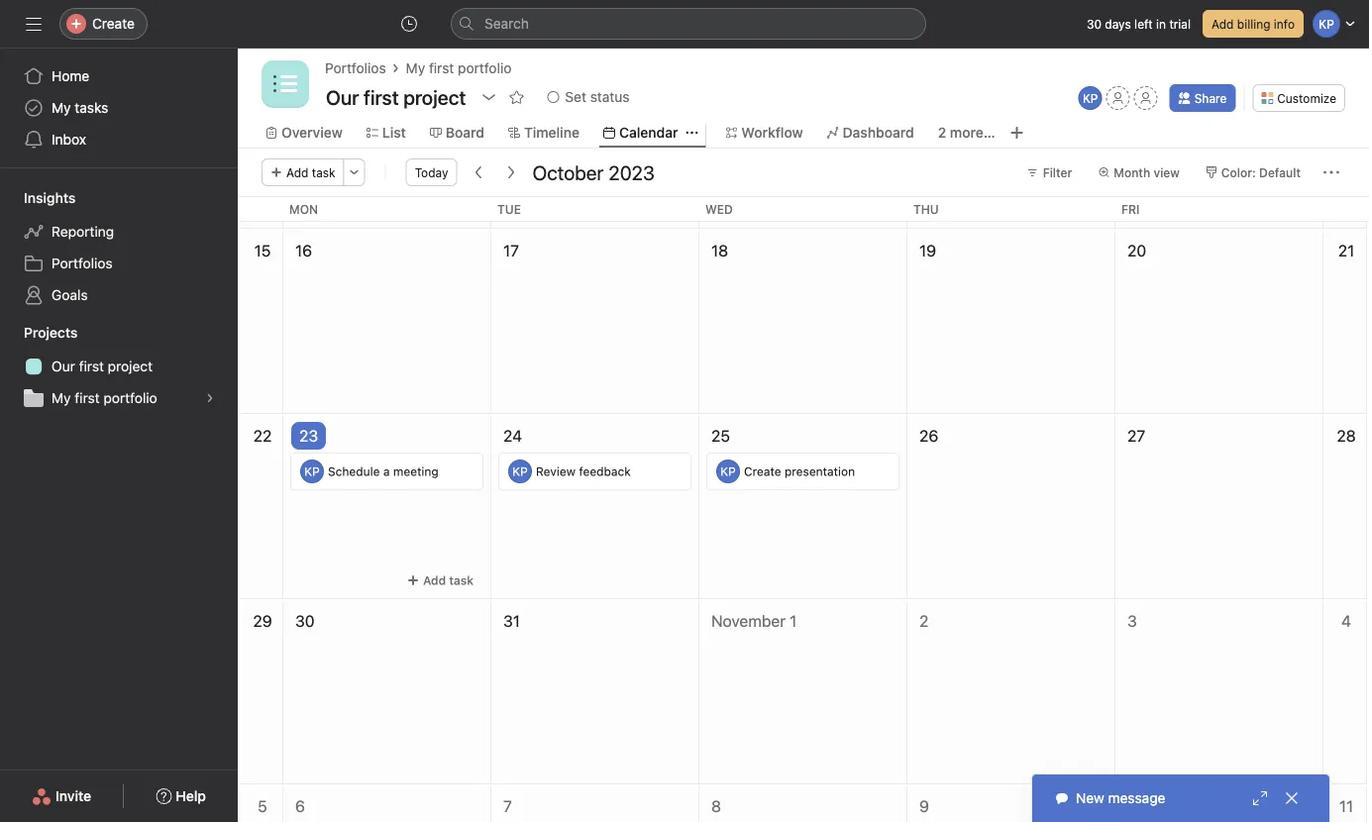Task type: vqa. For each thing, say whether or not it's contained in the screenshot.
Task name text box associated with Mark complete option inside Set Project Goals cell
no



Task type: locate. For each thing, give the bounding box(es) containing it.
30 for 30
[[295, 612, 315, 631]]

17
[[504, 241, 519, 260]]

kp button
[[1079, 86, 1103, 110]]

history image
[[401, 16, 417, 32]]

our first project
[[52, 358, 153, 375]]

add task
[[286, 166, 336, 179], [423, 574, 474, 588]]

2 vertical spatial first
[[75, 390, 100, 406]]

28
[[1338, 427, 1357, 446]]

help button
[[143, 779, 219, 815]]

tue
[[498, 202, 521, 216]]

30 left "days"
[[1087, 17, 1102, 31]]

portfolios link up list link on the top left
[[325, 57, 386, 79]]

1 horizontal spatial add task
[[423, 574, 474, 588]]

1 horizontal spatial create
[[744, 465, 782, 479]]

15
[[254, 241, 271, 260]]

1 vertical spatial 30
[[295, 612, 315, 631]]

kp
[[1083, 91, 1099, 105], [305, 465, 320, 479], [513, 465, 528, 479], [721, 465, 736, 479]]

my down history icon
[[406, 60, 425, 76]]

presentation
[[785, 465, 856, 479]]

november
[[712, 612, 786, 631]]

1 vertical spatial portfolios link
[[12, 248, 226, 280]]

next month image
[[503, 165, 519, 180]]

my down our
[[52, 390, 71, 406]]

1 vertical spatial add task
[[423, 574, 474, 588]]

list image
[[274, 72, 297, 96]]

close image
[[1285, 791, 1300, 807]]

portfolios link
[[325, 57, 386, 79], [12, 248, 226, 280]]

0 horizontal spatial portfolios
[[52, 255, 113, 272]]

1 vertical spatial portfolio
[[104, 390, 157, 406]]

1 horizontal spatial add
[[423, 574, 446, 588]]

2 more…
[[938, 124, 996, 141]]

6
[[295, 797, 305, 816]]

0 horizontal spatial portfolio
[[104, 390, 157, 406]]

board link
[[430, 122, 485, 144]]

task for the topmost add task button
[[312, 166, 336, 179]]

first right our
[[79, 358, 104, 375]]

1 horizontal spatial my first portfolio
[[406, 60, 512, 76]]

1 horizontal spatial 30
[[1087, 17, 1102, 31]]

0 vertical spatial my
[[406, 60, 425, 76]]

1 horizontal spatial my first portfolio link
[[406, 57, 512, 79]]

30 right 29
[[295, 612, 315, 631]]

info
[[1275, 17, 1296, 31]]

review
[[536, 465, 576, 479]]

19
[[920, 241, 937, 260]]

25
[[712, 427, 730, 446]]

1 horizontal spatial task
[[449, 574, 474, 588]]

1 vertical spatial create
[[744, 465, 782, 479]]

customize
[[1278, 91, 1337, 105]]

add
[[1212, 17, 1235, 31], [286, 166, 309, 179], [423, 574, 446, 588]]

20
[[1128, 241, 1147, 260]]

16
[[295, 241, 312, 260]]

add to starred image
[[509, 89, 525, 105]]

0 horizontal spatial my first portfolio link
[[12, 383, 226, 414]]

0 vertical spatial first
[[429, 60, 454, 76]]

my first portfolio down our first project at the left top of the page
[[52, 390, 157, 406]]

3
[[1128, 612, 1138, 631]]

my inside projects 'element'
[[52, 390, 71, 406]]

kp inside button
[[1083, 91, 1099, 105]]

portfolios down reporting
[[52, 255, 113, 272]]

my first portfolio link up show options image
[[406, 57, 512, 79]]

search
[[485, 15, 529, 32]]

board
[[446, 124, 485, 141]]

1
[[790, 612, 797, 631]]

default
[[1260, 166, 1301, 179]]

0 vertical spatial create
[[92, 15, 135, 32]]

1 vertical spatial portfolios
[[52, 255, 113, 272]]

create
[[92, 15, 135, 32], [744, 465, 782, 479]]

1 vertical spatial task
[[449, 574, 474, 588]]

18
[[712, 241, 729, 260]]

first
[[429, 60, 454, 76], [79, 358, 104, 375], [75, 390, 100, 406]]

kp for review feedback
[[513, 465, 528, 479]]

0 horizontal spatial task
[[312, 166, 336, 179]]

0 horizontal spatial create
[[92, 15, 135, 32]]

our first project link
[[12, 351, 226, 383]]

0 vertical spatial my first portfolio
[[406, 60, 512, 76]]

create left the presentation
[[744, 465, 782, 479]]

home
[[52, 68, 89, 84]]

1 horizontal spatial portfolios link
[[325, 57, 386, 79]]

0 horizontal spatial add
[[286, 166, 309, 179]]

2 vertical spatial my
[[52, 390, 71, 406]]

portfolios link down reporting
[[12, 248, 226, 280]]

0 vertical spatial add
[[1212, 17, 1235, 31]]

1 vertical spatial my
[[52, 100, 71, 116]]

inbox
[[52, 131, 86, 148]]

dashboard
[[843, 124, 915, 141]]

show options image
[[481, 89, 497, 105]]

1 vertical spatial my first portfolio
[[52, 390, 157, 406]]

add for the topmost add task button
[[286, 166, 309, 179]]

global element
[[0, 49, 238, 168]]

overview
[[282, 124, 343, 141]]

my first portfolio up show options image
[[406, 60, 512, 76]]

26
[[920, 427, 939, 446]]

task
[[312, 166, 336, 179], [449, 574, 474, 588]]

1 horizontal spatial 2
[[938, 124, 947, 141]]

2 vertical spatial add
[[423, 574, 446, 588]]

first for my tasks
[[79, 358, 104, 375]]

first up board link
[[429, 60, 454, 76]]

0 horizontal spatial my first portfolio
[[52, 390, 157, 406]]

2 more… button
[[938, 122, 996, 144]]

0 vertical spatial portfolios
[[325, 60, 386, 76]]

0 vertical spatial 2
[[938, 124, 947, 141]]

0 vertical spatial portfolios link
[[325, 57, 386, 79]]

1 horizontal spatial portfolios
[[325, 60, 386, 76]]

0 horizontal spatial add task button
[[262, 159, 345, 186]]

my first portfolio link down project
[[12, 383, 226, 414]]

portfolio
[[458, 60, 512, 76], [104, 390, 157, 406]]

list
[[382, 124, 406, 141]]

None text field
[[321, 79, 471, 115]]

set
[[565, 89, 587, 105]]

27
[[1128, 427, 1146, 446]]

add billing info
[[1212, 17, 1296, 31]]

0 horizontal spatial add task
[[286, 166, 336, 179]]

filter
[[1043, 166, 1073, 179]]

1 vertical spatial add task button
[[399, 567, 483, 595]]

color: default button
[[1197, 159, 1310, 186]]

1 vertical spatial first
[[79, 358, 104, 375]]

dashboard link
[[827, 122, 915, 144]]

goals link
[[12, 280, 226, 311]]

my
[[406, 60, 425, 76], [52, 100, 71, 116], [52, 390, 71, 406]]

create up the home link
[[92, 15, 135, 32]]

my first portfolio link
[[406, 57, 512, 79], [12, 383, 226, 414]]

fri
[[1122, 202, 1140, 216]]

trial
[[1170, 17, 1191, 31]]

reporting
[[52, 224, 114, 240]]

0 horizontal spatial 2
[[920, 612, 929, 631]]

share
[[1195, 91, 1227, 105]]

24
[[504, 427, 522, 446]]

2 inside popup button
[[938, 124, 947, 141]]

30 for 30 days left in trial
[[1087, 17, 1102, 31]]

create inside popup button
[[92, 15, 135, 32]]

portfolio down project
[[104, 390, 157, 406]]

0 vertical spatial task
[[312, 166, 336, 179]]

add task button
[[262, 159, 345, 186], [399, 567, 483, 595]]

first for reporting
[[75, 390, 100, 406]]

my first portfolio inside projects 'element'
[[52, 390, 157, 406]]

inbox link
[[12, 124, 226, 156]]

1 horizontal spatial add task button
[[399, 567, 483, 595]]

portfolio up show options image
[[458, 60, 512, 76]]

portfolios up list link on the top left
[[325, 60, 386, 76]]

tasks
[[75, 100, 108, 116]]

0 vertical spatial 30
[[1087, 17, 1102, 31]]

1 vertical spatial my first portfolio link
[[12, 383, 226, 414]]

0 horizontal spatial 30
[[295, 612, 315, 631]]

2 horizontal spatial add
[[1212, 17, 1235, 31]]

invite
[[56, 789, 91, 805]]

add for the bottom add task button
[[423, 574, 446, 588]]

left
[[1135, 17, 1153, 31]]

our
[[52, 358, 75, 375]]

1 vertical spatial 2
[[920, 612, 929, 631]]

my left tasks
[[52, 100, 71, 116]]

7
[[504, 797, 512, 816]]

first down our first project at the left top of the page
[[75, 390, 100, 406]]

1 horizontal spatial portfolio
[[458, 60, 512, 76]]

1 vertical spatial add
[[286, 166, 309, 179]]



Task type: describe. For each thing, give the bounding box(es) containing it.
kp for create presentation
[[721, 465, 736, 479]]

see details, my first portfolio image
[[204, 393, 216, 404]]

invite button
[[19, 779, 104, 815]]

30 days left in trial
[[1087, 17, 1191, 31]]

insights element
[[0, 180, 238, 315]]

2 for 2
[[920, 612, 929, 631]]

feedback
[[579, 465, 631, 479]]

4
[[1342, 612, 1352, 631]]

status
[[590, 89, 630, 105]]

billing
[[1238, 17, 1271, 31]]

wed
[[706, 202, 733, 216]]

10
[[1128, 797, 1145, 816]]

previous month image
[[471, 165, 487, 180]]

october 2023
[[533, 161, 655, 184]]

view
[[1154, 166, 1180, 179]]

my tasks
[[52, 100, 108, 116]]

set status button
[[539, 83, 639, 111]]

create button
[[59, 8, 148, 40]]

21
[[1339, 241, 1355, 260]]

11
[[1340, 797, 1354, 816]]

0 vertical spatial add task button
[[262, 159, 345, 186]]

customize button
[[1253, 84, 1346, 112]]

29
[[253, 612, 272, 631]]

my inside global element
[[52, 100, 71, 116]]

set status
[[565, 89, 630, 105]]

8
[[712, 797, 722, 816]]

november 1
[[712, 612, 797, 631]]

reporting link
[[12, 216, 226, 248]]

add tab image
[[1010, 125, 1026, 141]]

31
[[504, 612, 520, 631]]

0 vertical spatial my first portfolio link
[[406, 57, 512, 79]]

overview link
[[266, 122, 343, 144]]

month view
[[1114, 166, 1180, 179]]

task for the bottom add task button
[[449, 574, 474, 588]]

9
[[920, 797, 930, 816]]

insights button
[[0, 188, 76, 208]]

month view button
[[1090, 159, 1189, 186]]

portfolio inside projects 'element'
[[104, 390, 157, 406]]

help
[[176, 789, 206, 805]]

23
[[299, 427, 318, 446]]

today
[[415, 166, 448, 179]]

color:
[[1222, 166, 1257, 179]]

0 vertical spatial portfolio
[[458, 60, 512, 76]]

october
[[533, 161, 604, 184]]

review feedback
[[536, 465, 631, 479]]

projects button
[[0, 323, 78, 343]]

color: default
[[1222, 166, 1301, 179]]

projects element
[[0, 315, 238, 418]]

more actions image
[[1324, 165, 1340, 180]]

thu
[[914, 202, 939, 216]]

days
[[1106, 17, 1132, 31]]

calendar
[[619, 124, 678, 141]]

add billing info button
[[1203, 10, 1304, 38]]

month
[[1114, 166, 1151, 179]]

in
[[1157, 17, 1167, 31]]

schedule
[[328, 465, 380, 479]]

workflow link
[[726, 122, 803, 144]]

timeline link
[[509, 122, 580, 144]]

more actions image
[[349, 167, 360, 178]]

0 vertical spatial add task
[[286, 166, 336, 179]]

list link
[[367, 122, 406, 144]]

share button
[[1170, 84, 1236, 112]]

0 horizontal spatial portfolios link
[[12, 248, 226, 280]]

insights
[[24, 190, 76, 206]]

schedule a meeting
[[328, 465, 439, 479]]

my tasks link
[[12, 92, 226, 124]]

create for create
[[92, 15, 135, 32]]

today button
[[406, 159, 457, 186]]

timeline
[[524, 124, 580, 141]]

22
[[253, 427, 272, 446]]

project
[[108, 358, 153, 375]]

search list box
[[451, 8, 927, 40]]

more…
[[951, 124, 996, 141]]

new message
[[1076, 791, 1166, 807]]

search button
[[451, 8, 927, 40]]

create presentation
[[744, 465, 856, 479]]

create for create presentation
[[744, 465, 782, 479]]

2023
[[609, 161, 655, 184]]

hide sidebar image
[[26, 16, 42, 32]]

expand new message image
[[1253, 791, 1269, 807]]

2 for 2 more…
[[938, 124, 947, 141]]

mon
[[289, 202, 318, 216]]

kp for schedule a meeting
[[305, 465, 320, 479]]

projects
[[24, 325, 78, 341]]

portfolios inside insights element
[[52, 255, 113, 272]]

a
[[384, 465, 390, 479]]

goals
[[52, 287, 88, 303]]

filter button
[[1019, 159, 1082, 186]]

tab actions image
[[686, 127, 698, 139]]

5
[[258, 797, 267, 816]]



